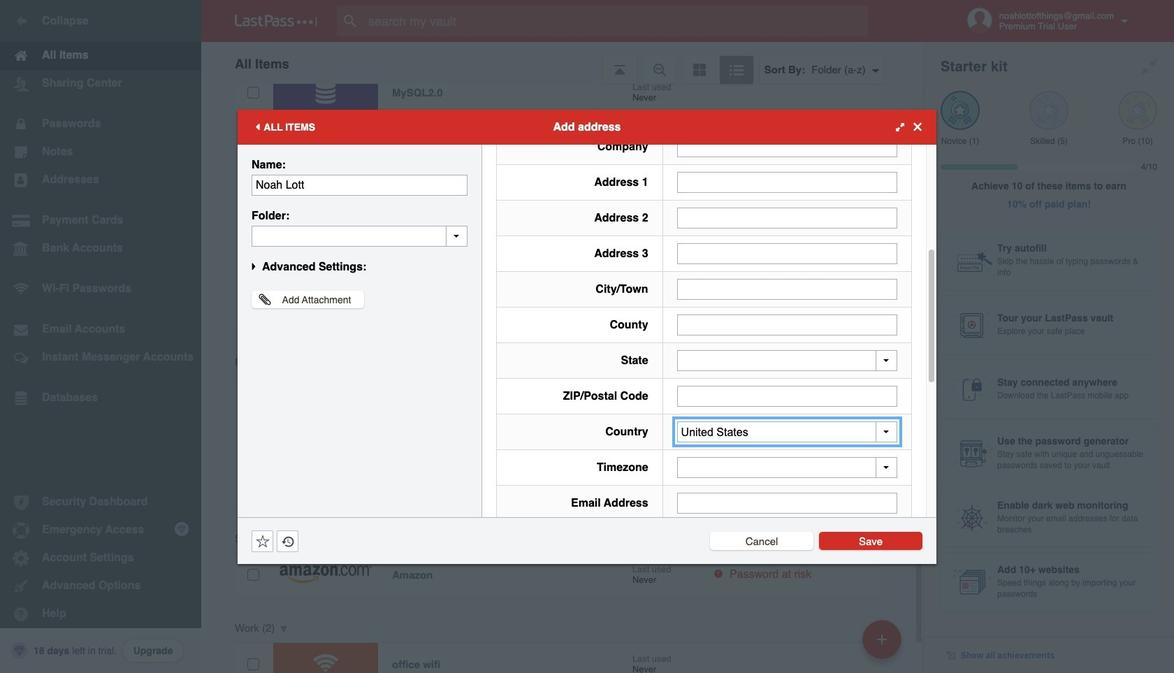 Task type: vqa. For each thing, say whether or not it's contained in the screenshot.
password field
no



Task type: describe. For each thing, give the bounding box(es) containing it.
new item navigation
[[858, 616, 910, 673]]

new item image
[[878, 635, 887, 644]]

Search search field
[[337, 6, 896, 36]]



Task type: locate. For each thing, give the bounding box(es) containing it.
None text field
[[677, 172, 898, 193], [252, 174, 468, 195], [677, 208, 898, 229], [677, 279, 898, 300], [677, 350, 898, 371], [677, 493, 898, 514], [677, 172, 898, 193], [252, 174, 468, 195], [677, 208, 898, 229], [677, 279, 898, 300], [677, 350, 898, 371], [677, 493, 898, 514]]

main navigation navigation
[[0, 0, 201, 673]]

dialog
[[238, 109, 937, 564]]

None text field
[[677, 136, 898, 157], [252, 226, 468, 246], [677, 243, 898, 264], [677, 315, 898, 336], [677, 386, 898, 407], [677, 136, 898, 157], [252, 226, 468, 246], [677, 243, 898, 264], [677, 315, 898, 336], [677, 386, 898, 407]]

lastpass image
[[235, 15, 317, 27]]

vault options navigation
[[201, 42, 924, 84]]

search my vault text field
[[337, 6, 896, 36]]



